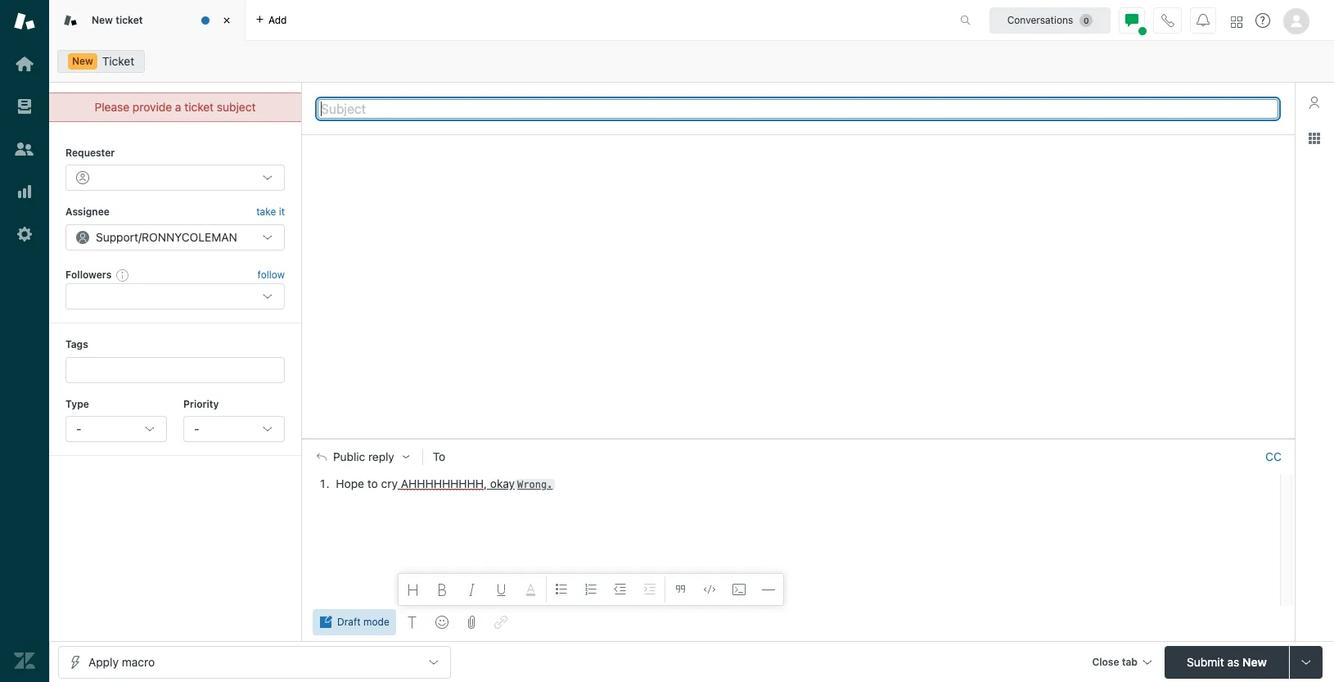 Task type: vqa. For each thing, say whether or not it's contained in the screenshot.
bottom Agent
no



Task type: locate. For each thing, give the bounding box(es) containing it.
Followers field
[[78, 288, 250, 305]]

public reply
[[333, 450, 394, 463]]

Public reply composer Draft mode text field
[[309, 474, 1276, 508]]

1 - from the left
[[76, 422, 81, 436]]

wrong.
[[518, 479, 553, 490]]

tab
[[1122, 655, 1138, 668]]

add attachment image
[[465, 616, 478, 629]]

to
[[433, 449, 446, 463]]

take it button
[[256, 204, 285, 221]]

ticket right a on the left of the page
[[184, 100, 214, 114]]

new inside 'tab'
[[92, 14, 113, 26]]

close image
[[219, 12, 235, 29]]

main element
[[0, 0, 49, 682]]

0 vertical spatial new
[[92, 14, 113, 26]]

customer context image
[[1308, 96, 1321, 109]]

- button for priority
[[183, 416, 285, 442]]

ticket
[[102, 54, 134, 68]]

type
[[65, 398, 89, 410]]

bold (cmd b) image
[[436, 583, 449, 596]]

new for new ticket
[[92, 14, 113, 26]]

reporting image
[[14, 181, 35, 202]]

2 - from the left
[[194, 422, 199, 436]]

take it
[[256, 206, 285, 218]]

- button down priority on the bottom
[[183, 416, 285, 442]]

horizontal rule (cmd shift l) image
[[762, 583, 775, 596]]

- button down type
[[65, 416, 167, 442]]

- down type
[[76, 422, 81, 436]]

new ticket tab
[[49, 0, 246, 41]]

bulleted list (cmd shift 8) image
[[555, 583, 568, 596]]

button displays agent's chat status as online. image
[[1126, 14, 1139, 27]]

apply macro
[[88, 655, 155, 669]]

format text image
[[406, 616, 419, 629]]

reply
[[368, 450, 394, 463]]

/
[[138, 230, 142, 244]]

draft
[[337, 616, 361, 628]]

conversations button
[[990, 7, 1111, 33]]

- button
[[65, 416, 167, 442], [183, 416, 285, 442]]

new right as
[[1243, 655, 1267, 669]]

numbered list (cmd shift 7) image
[[584, 583, 597, 596]]

ronnycoleman
[[142, 230, 237, 244]]

Subject field
[[318, 99, 1279, 118]]

new for new
[[72, 55, 93, 67]]

0 vertical spatial ticket
[[116, 14, 143, 26]]

1 horizontal spatial - button
[[183, 416, 285, 442]]

0 horizontal spatial -
[[76, 422, 81, 436]]

notifications image
[[1197, 14, 1210, 27]]

new up ticket
[[92, 14, 113, 26]]

- down priority on the bottom
[[194, 422, 199, 436]]

2 - button from the left
[[183, 416, 285, 442]]

apply
[[88, 655, 119, 669]]

1 horizontal spatial -
[[194, 422, 199, 436]]

new inside secondary element
[[72, 55, 93, 67]]

new
[[92, 14, 113, 26], [72, 55, 93, 67], [1243, 655, 1267, 669]]

1 - button from the left
[[65, 416, 167, 442]]

requester element
[[65, 165, 285, 191]]

assignee
[[65, 206, 110, 218]]

apps image
[[1308, 132, 1321, 145]]

as
[[1228, 655, 1240, 669]]

requester
[[65, 147, 115, 159]]

italic (cmd i) image
[[466, 583, 479, 596]]

get help image
[[1256, 13, 1271, 28]]

ticket
[[116, 14, 143, 26], [184, 100, 214, 114]]

2 vertical spatial new
[[1243, 655, 1267, 669]]

new left ticket
[[72, 55, 93, 67]]

0 horizontal spatial ticket
[[116, 14, 143, 26]]

ahhhhhhhhh,
[[401, 476, 487, 490]]

0 horizontal spatial - button
[[65, 416, 167, 442]]

1 vertical spatial ticket
[[184, 100, 214, 114]]

-
[[76, 422, 81, 436], [194, 422, 199, 436]]

- button for type
[[65, 416, 167, 442]]

followers
[[65, 268, 112, 281]]

1 vertical spatial new
[[72, 55, 93, 67]]

tags
[[65, 338, 88, 351]]

code block (ctrl shift 6) image
[[733, 583, 746, 596]]

please
[[95, 100, 129, 114]]

increase indent (cmd ]) image
[[643, 583, 656, 596]]

mode
[[364, 616, 390, 628]]

displays possible ticket submission types image
[[1300, 655, 1313, 669]]

ticket up ticket
[[116, 14, 143, 26]]



Task type: describe. For each thing, give the bounding box(es) containing it.
hope to cry ahhhhhhhhh, okay wrong.
[[336, 476, 553, 490]]

macro
[[122, 655, 155, 669]]

minimize composer image
[[792, 432, 805, 445]]

add button
[[246, 0, 297, 40]]

cry
[[381, 476, 398, 490]]

it
[[279, 206, 285, 218]]

conversations
[[1008, 14, 1074, 26]]

code span (ctrl shift 5) image
[[703, 583, 716, 596]]

subject
[[217, 100, 256, 114]]

close tab button
[[1085, 646, 1159, 681]]

take
[[256, 206, 276, 218]]

close tab
[[1093, 655, 1138, 668]]

insert emojis image
[[435, 616, 448, 629]]

add
[[269, 14, 287, 26]]

followers element
[[65, 283, 285, 310]]

follow
[[258, 269, 285, 281]]

admin image
[[14, 224, 35, 245]]

zendesk products image
[[1231, 16, 1243, 27]]

submit
[[1187, 655, 1225, 669]]

new ticket
[[92, 14, 143, 26]]

okay
[[490, 476, 515, 490]]

tabs tab list
[[49, 0, 943, 41]]

public
[[333, 450, 365, 463]]

- for priority
[[194, 422, 199, 436]]

add link (cmd k) image
[[494, 616, 507, 629]]

secondary element
[[49, 45, 1335, 78]]

cc button
[[1266, 449, 1282, 464]]

quote (cmd shift 9) image
[[674, 583, 687, 596]]

underline (cmd u) image
[[495, 583, 508, 596]]

customers image
[[14, 138, 35, 160]]

provide
[[133, 100, 172, 114]]

public reply button
[[302, 439, 422, 474]]

cc
[[1266, 449, 1282, 463]]

1 horizontal spatial ticket
[[184, 100, 214, 114]]

priority
[[183, 398, 219, 410]]

a
[[175, 100, 181, 114]]

hope
[[336, 476, 364, 490]]

zendesk image
[[14, 650, 35, 671]]

to
[[367, 476, 378, 490]]

zendesk support image
[[14, 11, 35, 32]]

- for type
[[76, 422, 81, 436]]

support
[[96, 230, 138, 244]]

get started image
[[14, 53, 35, 75]]

info on adding followers image
[[116, 269, 130, 282]]

views image
[[14, 96, 35, 117]]

close
[[1093, 655, 1120, 668]]

draft mode
[[337, 616, 390, 628]]

submit as new
[[1187, 655, 1267, 669]]

headings image
[[407, 583, 420, 596]]

decrease indent (cmd [) image
[[614, 583, 627, 596]]

please provide a ticket subject
[[95, 100, 256, 114]]

draft mode button
[[313, 609, 396, 635]]

support / ronnycoleman
[[96, 230, 237, 244]]

follow button
[[258, 268, 285, 282]]

ticket inside 'tab'
[[116, 14, 143, 26]]

assignee element
[[65, 224, 285, 250]]



